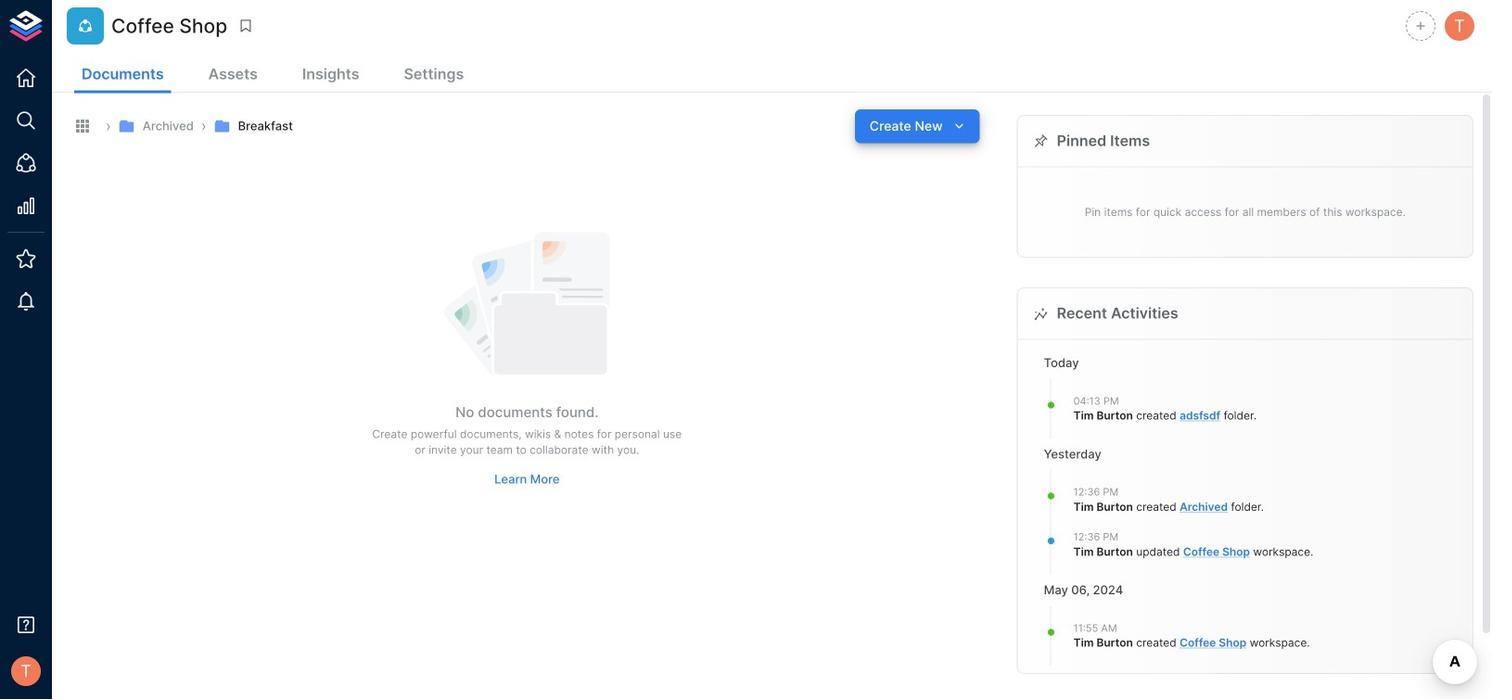 Task type: locate. For each thing, give the bounding box(es) containing it.
bookmark image
[[238, 18, 254, 34]]



Task type: vqa. For each thing, say whether or not it's contained in the screenshot.
OPTIONS,
no



